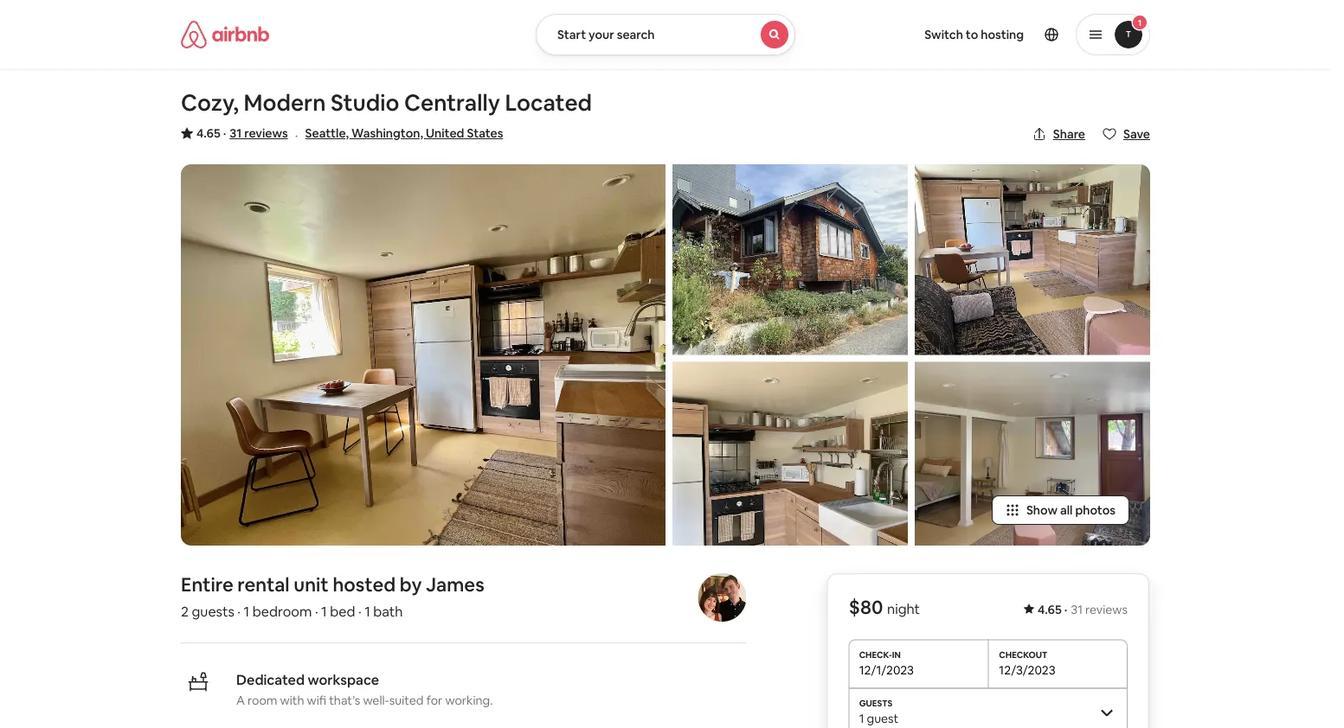 Task type: vqa. For each thing, say whether or not it's contained in the screenshot.
31
yes



Task type: locate. For each thing, give the bounding box(es) containing it.
31 reviews button
[[230, 125, 288, 142]]

0 horizontal spatial 4.65
[[196, 126, 220, 141]]

$80 night
[[849, 596, 920, 620]]

dedicated workspace a room with wifi that's well-suited for working.
[[236, 671, 493, 709]]

1 horizontal spatial 4.65 · 31 reviews
[[1038, 603, 1128, 618]]

1 guest button
[[849, 689, 1128, 729]]

located
[[505, 88, 592, 117]]

centrally
[[404, 88, 500, 117]]

rental
[[237, 573, 290, 597]]

seattle,
[[305, 126, 349, 141]]

1 horizontal spatial 31
[[1071, 603, 1083, 618]]

start your search button
[[536, 14, 796, 55]]

cozy, modern studio centrally located image 4 image
[[915, 164, 1150, 355]]

Start your search search field
[[536, 14, 796, 55]]

hosting
[[981, 27, 1024, 42]]

show
[[1027, 503, 1058, 519]]

cozy, modern studio centrally located image 2 image
[[673, 164, 908, 355]]

bedroom
[[253, 603, 312, 621]]

12/1/2023
[[859, 663, 914, 678]]

1 horizontal spatial reviews
[[1086, 603, 1128, 618]]

studio
[[331, 88, 399, 117]]

0 vertical spatial 31
[[230, 126, 242, 141]]

cozy, modern studio centrally located image 3 image
[[673, 362, 908, 546]]

for
[[426, 694, 443, 709]]

0 vertical spatial 4.65 · 31 reviews
[[196, 126, 288, 141]]

bed
[[330, 603, 355, 621]]

search
[[617, 27, 655, 42]]

washington,
[[352, 126, 423, 141]]

wifi
[[307, 694, 326, 709]]

1 horizontal spatial 4.65
[[1038, 603, 1062, 618]]

·
[[223, 126, 226, 141], [295, 126, 298, 144], [1064, 603, 1068, 618], [238, 603, 241, 621], [315, 603, 318, 621], [358, 603, 362, 621]]

share button
[[1026, 119, 1092, 149]]

suited
[[389, 694, 424, 709]]

4.65
[[196, 126, 220, 141], [1038, 603, 1062, 618]]

your
[[589, 27, 614, 42]]

0 horizontal spatial 31
[[230, 126, 242, 141]]

entire
[[181, 573, 233, 597]]

4.65 up 12/3/2023
[[1038, 603, 1062, 618]]

switch
[[925, 27, 963, 42]]

learn more about the host, james. image
[[698, 574, 746, 623], [698, 574, 746, 623]]

2
[[181, 603, 189, 621]]

working.
[[445, 694, 493, 709]]

all
[[1060, 503, 1073, 519]]

photos
[[1075, 503, 1116, 519]]

· inside · seattle, washington, united states
[[295, 126, 298, 144]]

reviews
[[244, 126, 288, 141], [1086, 603, 1128, 618]]

1
[[1138, 17, 1142, 28], [244, 603, 250, 621], [321, 603, 327, 621], [365, 603, 370, 621], [859, 711, 864, 727]]

by james
[[400, 573, 485, 597]]

start your search
[[557, 27, 655, 42]]

night
[[887, 601, 920, 619]]

bath
[[373, 603, 403, 621]]

1 vertical spatial 4.65 · 31 reviews
[[1038, 603, 1128, 618]]

cozy, modern studio centrally located image 5 image
[[915, 362, 1150, 546]]

a
[[236, 694, 245, 709]]

dedicated
[[236, 671, 305, 689]]

0 vertical spatial 4.65
[[196, 126, 220, 141]]

4.65 · 31 reviews
[[196, 126, 288, 141], [1038, 603, 1128, 618]]

1 guest
[[859, 711, 899, 727]]

save
[[1124, 126, 1150, 142]]

31
[[230, 126, 242, 141], [1071, 603, 1083, 618]]

workspace
[[308, 671, 379, 689]]

united
[[426, 126, 464, 141]]

4.65 · 31 reviews down the cozy,
[[196, 126, 288, 141]]

0 vertical spatial reviews
[[244, 126, 288, 141]]

4.65 · 31 reviews up 12/3/2023
[[1038, 603, 1128, 618]]

4.65 down the cozy,
[[196, 126, 220, 141]]

1 vertical spatial 31
[[1071, 603, 1083, 618]]

unit
[[294, 573, 329, 597]]



Task type: describe. For each thing, give the bounding box(es) containing it.
guest
[[867, 711, 899, 727]]

1 inside dropdown button
[[1138, 17, 1142, 28]]

seattle, washington, united states button
[[305, 123, 503, 144]]

share
[[1053, 126, 1085, 142]]

to
[[966, 27, 978, 42]]

profile element
[[816, 0, 1150, 69]]

12/3/2023
[[999, 663, 1056, 678]]

well-
[[363, 694, 389, 709]]

entire rental unit hosted by james 2 guests · 1 bedroom · 1 bed · 1 bath
[[181, 573, 485, 621]]

that's
[[329, 694, 360, 709]]

1 button
[[1076, 14, 1150, 55]]

0 horizontal spatial reviews
[[244, 126, 288, 141]]

1 vertical spatial reviews
[[1086, 603, 1128, 618]]

modern
[[244, 88, 326, 117]]

room
[[248, 694, 277, 709]]

start
[[557, 27, 586, 42]]

states
[[467, 126, 503, 141]]

cozy,
[[181, 88, 239, 117]]

switch to hosting link
[[914, 16, 1034, 53]]

cozy, modern studio centrally located image 1 image
[[181, 164, 666, 546]]

$80
[[849, 596, 883, 620]]

save button
[[1096, 119, 1157, 149]]

show all photos button
[[992, 496, 1130, 526]]

switch to hosting
[[925, 27, 1024, 42]]

1 vertical spatial 4.65
[[1038, 603, 1062, 618]]

0 horizontal spatial 4.65 · 31 reviews
[[196, 126, 288, 141]]

show all photos
[[1027, 503, 1116, 519]]

1 inside popup button
[[859, 711, 864, 727]]

· seattle, washington, united states
[[295, 126, 503, 144]]

with
[[280, 694, 304, 709]]

hosted
[[333, 573, 396, 597]]

guests
[[192, 603, 234, 621]]

cozy, modern studio centrally located
[[181, 88, 592, 117]]



